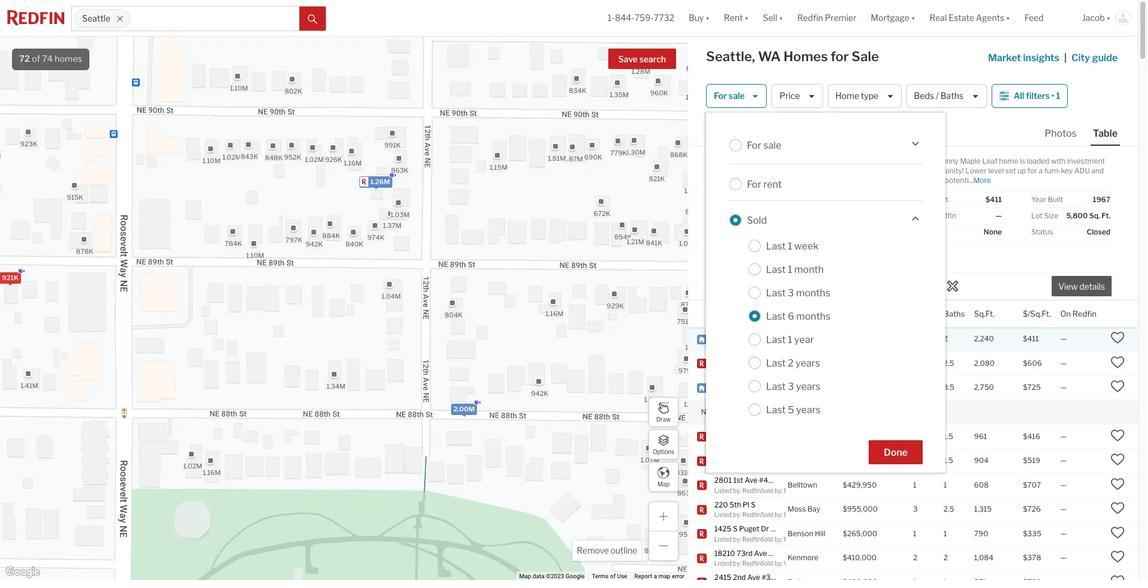 Task type: locate. For each thing, give the bounding box(es) containing it.
months for last 6 months
[[796, 310, 831, 322]]

0 vertical spatial 3
[[788, 287, 794, 298]]

1 vertical spatial ave
[[745, 476, 758, 485]]

1 vertical spatial on
[[1060, 309, 1071, 318]]

done button
[[869, 440, 923, 464]]

0 vertical spatial maple leaf
[[788, 359, 825, 368]]

ne inside the 839 ne 89th st listed by: windermere real estate midtown
[[730, 330, 740, 339]]

3 last from the top
[[766, 287, 786, 298]]

jacob
[[1082, 13, 1105, 23]]

1 vertical spatial for sale
[[747, 139, 781, 151]]

last down the 839 ne 89th st listed by: windermere real estate midtown
[[766, 357, 786, 369]]

midtown
[[812, 341, 837, 348], [854, 365, 878, 372]]

ave right 73rd on the right of the page
[[754, 549, 767, 558]]

on inside button
[[1060, 309, 1071, 318]]

$955,000
[[843, 505, 878, 514]]

week
[[794, 240, 819, 252]]

1 horizontal spatial a
[[1039, 166, 1043, 175]]

2 vertical spatial leaf
[[810, 383, 825, 392]]

map
[[657, 480, 670, 487], [519, 573, 531, 580]]

3 for months
[[788, 287, 794, 298]]

estate up 8917 12th ave ne listed by: redfin sold by: windermere real estate midtown
[[793, 341, 811, 348]]

— right the $335
[[1060, 529, 1067, 538]]

outline
[[611, 545, 637, 556]]

0 horizontal spatial a
[[654, 573, 657, 580]]

benson
[[788, 529, 813, 538]]

last left 6
[[766, 310, 786, 322]]

1209
[[714, 378, 732, 387]]

0 vertical spatial on
[[923, 211, 932, 220]]

▾ inside mortgage ▾ dropdown button
[[911, 13, 915, 23]]

1 vertical spatial months
[[796, 310, 831, 322]]

1 horizontal spatial ft.
[[1102, 211, 1111, 220]]

960k
[[650, 89, 668, 97]]

5 listed from the top
[[714, 511, 732, 518]]

0 vertical spatial leaf
[[982, 157, 998, 166]]

1.41m
[[20, 382, 38, 390]]

of
[[32, 53, 40, 64], [610, 573, 616, 580]]

on down "view"
[[1060, 309, 1071, 318]]

ave inside 8917 12th ave ne listed by: redfin sold by: windermere real estate midtown
[[749, 354, 762, 363]]

years for last 2 years
[[796, 357, 820, 369]]

1 vertical spatial 942k
[[531, 389, 548, 398]]

is
[[1020, 157, 1025, 166]]

1 vertical spatial of
[[610, 573, 616, 580]]

remove outline
[[577, 545, 637, 556]]

0 vertical spatial 2.5
[[944, 359, 954, 368]]

1 vertical spatial midtown
[[854, 365, 878, 372]]

$410,000
[[843, 553, 876, 562]]

all
[[1014, 91, 1024, 101]]

1 vertical spatial a
[[654, 573, 657, 580]]

sold inside 18210 73rd ave ne #306 listed by: redfin sold by: windermere re walla walla
[[761, 560, 773, 567]]

0 horizontal spatial s
[[733, 524, 738, 533]]

listed down 1209
[[714, 389, 732, 397]]

3 favorite this home image from the top
[[1110, 550, 1125, 564]]

843k
[[240, 152, 258, 161]]

belltown
[[788, 480, 817, 489]]

windermere inside 8917 12th ave ne listed by: redfin sold by: windermere real estate midtown
[[784, 365, 819, 372]]

0 horizontal spatial on redfin
[[923, 211, 956, 220]]

0 horizontal spatial for
[[831, 49, 849, 64]]

2.5 left 1,315
[[944, 505, 954, 514]]

favorite button checkbox
[[890, 149, 910, 170]]

6 ▾ from the left
[[1107, 13, 1111, 23]]

1 horizontal spatial walla
[[846, 560, 862, 567]]

years down year on the right
[[796, 357, 820, 369]]

0 vertical spatial favorite this home image
[[1110, 355, 1125, 369]]

0 vertical spatial baths
[[941, 91, 964, 101]]

0 vertical spatial s
[[751, 500, 756, 509]]

0 vertical spatial homes
[[55, 53, 82, 64]]

by: inside the 839 ne 89th st listed by: windermere real estate midtown
[[733, 341, 741, 348]]

2 vertical spatial 3
[[913, 505, 918, 514]]

last down last 1 week
[[766, 264, 786, 275]]

listed for 839
[[714, 341, 732, 348]]

leaf up criteria
[[810, 383, 825, 392]]

submit search image
[[308, 14, 317, 24]]

1 vertical spatial s
[[733, 524, 738, 533]]

0 vertical spatial on redfin
[[923, 211, 956, 220]]

ne left 88th at the bottom
[[733, 378, 743, 387]]

baths right / on the top
[[941, 91, 964, 101]]

years down 8917 12th ave ne listed by: redfin sold by: windermere real estate midtown
[[796, 381, 821, 392]]

options button
[[649, 430, 679, 460]]

sale up rent
[[763, 139, 781, 151]]

▾ right "sell"
[[779, 13, 783, 23]]

4 listed from the top
[[714, 487, 732, 494]]

ave right 12th in the bottom right of the page
[[749, 354, 762, 363]]

2 vertical spatial favorite this home image
[[1110, 550, 1125, 564]]

maple up last 3 years
[[788, 359, 808, 368]]

863k
[[391, 166, 408, 174], [677, 489, 694, 497]]

ave inside the "2801 1st ave #403 listed by: redfin sold by: realogics sotheby's int'l rlty"
[[745, 476, 758, 485]]

on redfin down $/sq. ft.
[[923, 211, 956, 220]]

▾ for rent ▾
[[745, 13, 749, 23]]

redfin down 1425 s puget dr #308 link at the bottom right
[[742, 535, 761, 543]]

0 horizontal spatial 863k
[[391, 166, 408, 174]]

797k
[[285, 236, 302, 244]]

map inside button
[[657, 480, 670, 487]]

real up co.
[[820, 365, 833, 372]]

0 vertical spatial st
[[760, 330, 767, 339]]

▾ inside sell ▾ dropdown button
[[779, 13, 783, 23]]

$378
[[1023, 553, 1041, 562]]

#403
[[759, 476, 778, 485]]

data
[[533, 573, 545, 580]]

0 vertical spatial 942k
[[305, 240, 323, 248]]

1425 s puget dr #308 link
[[714, 524, 789, 534]]

7 listed from the top
[[714, 560, 732, 567]]

by: up 1209 ne 88th st listed by: windermere real estate co.
[[775, 365, 783, 372]]

sold down #403
[[761, 487, 773, 494]]

price button
[[772, 84, 823, 108]]

▾ right rent
[[745, 13, 749, 23]]

estate right last 2 years
[[834, 365, 852, 372]]

beds
[[914, 91, 934, 101]]

listed inside 220 5th pl s listed by: redfin sold by: re/max metro realty, inc.
[[714, 511, 732, 518]]

price
[[780, 91, 800, 101]]

1 horizontal spatial for sale
[[747, 139, 781, 151]]

1.5 left 904
[[944, 456, 953, 465]]

report
[[635, 573, 652, 580]]

1 vertical spatial homes
[[727, 407, 750, 416]]

listed inside 8917 12th ave ne listed by: redfin sold by: windermere real estate midtown
[[714, 365, 732, 372]]

last for last 5 years
[[766, 404, 786, 415]]

s inside 1425 s puget dr #308 listed by: redfin sold by: raintown realty
[[733, 524, 738, 533]]

1 horizontal spatial midtown
[[854, 365, 878, 372]]

dialog
[[706, 113, 946, 473]]

▾ right 'jacob'
[[1107, 13, 1111, 23]]

1 vertical spatial favorite this home image
[[1110, 428, 1125, 443]]

•
[[1052, 91, 1054, 101]]

220 5th pl s link
[[714, 500, 777, 510]]

ne right 839
[[730, 330, 740, 339]]

759-
[[635, 13, 654, 23]]

feed
[[1024, 13, 1044, 23]]

s right 1425
[[733, 524, 738, 533]]

listed down 2801
[[714, 487, 732, 494]]

redfin down 2801 1st ave #403 link
[[742, 487, 761, 494]]

1 vertical spatial leaf
[[810, 359, 825, 368]]

windermere down 88th at the bottom
[[742, 389, 778, 397]]

74 down for sale button
[[706, 125, 717, 135]]

1.5 left 961
[[944, 432, 953, 441]]

2.5 up 3.5
[[944, 359, 954, 368]]

1.61m
[[644, 396, 662, 404]]

1 last from the top
[[766, 240, 786, 252]]

redfin inside the "2801 1st ave #403 listed by: redfin sold by: realogics sotheby's int'l rlty"
[[742, 487, 761, 494]]

0 vertical spatial years
[[796, 357, 820, 369]]

0 vertical spatial 1.5
[[944, 432, 953, 441]]

for sale inside button
[[714, 91, 745, 101]]

5
[[788, 404, 794, 415]]

1.5
[[944, 432, 953, 441], [944, 456, 953, 465]]

sold up 1209 ne 88th st listed by: windermere real estate co.
[[761, 365, 773, 372]]

co.
[[812, 389, 821, 397]]

a left map
[[654, 573, 657, 580]]

ave for 1st
[[745, 476, 758, 485]]

2 down baths button
[[944, 334, 948, 343]]

last up last 1 month
[[766, 240, 786, 252]]

$411 up $606
[[1023, 334, 1039, 343]]

sold inside "dialog"
[[747, 214, 767, 226]]

5 ▾ from the left
[[1006, 13, 1010, 23]]

homes left the that
[[727, 407, 750, 416]]

2 maple leaf from the top
[[788, 383, 825, 392]]

maple for 2,750
[[788, 383, 808, 392]]

1 horizontal spatial 74
[[706, 125, 717, 135]]

1425
[[714, 524, 731, 533]]

redfin down $/sq. ft.
[[934, 211, 956, 220]]

1 listed from the top
[[714, 341, 732, 348]]

listed inside the "2801 1st ave #403 listed by: redfin sold by: realogics sotheby's int'l rlty"
[[714, 487, 732, 494]]

maple up 'lower'
[[960, 157, 981, 166]]

year built
[[1031, 195, 1063, 204]]

redfin inside 18210 73rd ave ne #306 listed by: redfin sold by: windermere re walla walla
[[742, 560, 761, 567]]

1 vertical spatial for
[[1028, 166, 1037, 175]]

2 vertical spatial years
[[796, 404, 821, 415]]

st right 88th at the bottom
[[763, 378, 770, 387]]

this sunny maple leaf home is loaded with investment opportunity! lower level set up for a turn-key adu and dadu potenti...
[[923, 157, 1105, 185]]

0 horizontal spatial midtown
[[812, 341, 837, 348]]

1 vertical spatial 1.5
[[944, 456, 953, 465]]

maple for 2.5
[[788, 359, 808, 368]]

realty,
[[828, 511, 846, 518]]

955k
[[679, 531, 696, 539]]

1 2.5 from the top
[[944, 359, 954, 368]]

estate left co.
[[793, 389, 811, 397]]

sold inside 8917 12th ave ne listed by: redfin sold by: windermere real estate midtown
[[761, 365, 773, 372]]

1 maple leaf from the top
[[788, 359, 825, 368]]

0 horizontal spatial 942k
[[305, 240, 323, 248]]

672k
[[593, 209, 610, 218]]

2 ▾ from the left
[[745, 13, 749, 23]]

2 last from the top
[[766, 264, 786, 275]]

listed inside 1209 ne 88th st listed by: windermere real estate co.
[[714, 389, 732, 397]]

$411 down more link
[[985, 195, 1002, 204]]

0 vertical spatial midtown
[[812, 341, 837, 348]]

88th
[[745, 378, 761, 387]]

2 1.5 from the top
[[944, 456, 953, 465]]

884k
[[322, 231, 340, 240]]

6 last from the top
[[766, 357, 786, 369]]

that
[[752, 407, 765, 416]]

0 horizontal spatial walla
[[830, 560, 845, 567]]

1 vertical spatial sale
[[763, 139, 781, 151]]

last 1 year
[[766, 334, 814, 345]]

leaf up level
[[982, 157, 998, 166]]

maple leaf up last 5 years in the bottom of the page
[[788, 383, 825, 392]]

sold down 18210 73rd ave ne #306 link
[[761, 560, 773, 567]]

1 vertical spatial for
[[747, 139, 761, 151]]

months for last 3 months
[[796, 287, 830, 298]]

8 last from the top
[[766, 404, 786, 415]]

table
[[1093, 128, 1118, 139]]

of left use at the bottom of page
[[610, 573, 616, 580]]

st right 89th
[[760, 330, 767, 339]]

0 vertical spatial for sale
[[714, 91, 745, 101]]

maple leaf for 8917 12th ave ne
[[788, 359, 825, 368]]

buy ▾ button
[[689, 0, 710, 36]]

2 right done
[[913, 456, 917, 465]]

real inside 8917 12th ave ne listed by: redfin sold by: windermere real estate midtown
[[820, 365, 833, 372]]

by: down #308
[[775, 535, 783, 543]]

seattle left remove seattle image
[[82, 13, 110, 24]]

rent
[[724, 13, 743, 23]]

0 horizontal spatial on
[[923, 211, 932, 220]]

1 vertical spatial baths
[[944, 309, 965, 318]]

by: down 5th
[[733, 511, 741, 518]]

1 horizontal spatial on redfin
[[1060, 309, 1097, 318]]

for left rent
[[747, 178, 761, 190]]

estate inside 8917 12th ave ne listed by: redfin sold by: windermere real estate midtown
[[834, 365, 852, 372]]

years
[[796, 357, 820, 369], [796, 381, 821, 392], [796, 404, 821, 415]]

sold down dr
[[761, 535, 773, 543]]

windermere down #306
[[784, 560, 819, 567]]

closed
[[1087, 227, 1111, 236]]

windermere up last 3 years
[[784, 365, 819, 372]]

6 favorite this home image from the top
[[1110, 525, 1125, 540]]

city guide link
[[1072, 51, 1120, 65]]

18210 73rd ave ne #306 listed by: redfin sold by: windermere re walla walla
[[714, 549, 862, 567]]

1 horizontal spatial seattle
[[788, 334, 812, 343]]

▾ inside buy ▾ dropdown button
[[706, 13, 710, 23]]

1 horizontal spatial map
[[657, 480, 670, 487]]

1-844-759-7732
[[608, 13, 674, 23]]

0 horizontal spatial map
[[519, 573, 531, 580]]

bay
[[808, 505, 820, 514]]

listed down 8917
[[714, 365, 732, 372]]

mortgage ▾ button
[[871, 0, 915, 36]]

by:
[[733, 341, 741, 348], [733, 365, 741, 372], [775, 365, 783, 372], [733, 389, 741, 397], [733, 487, 741, 494], [775, 487, 783, 494], [733, 511, 741, 518], [775, 511, 783, 518], [733, 535, 741, 543], [775, 535, 783, 543], [733, 560, 741, 567], [775, 560, 783, 567]]

1.37m
[[383, 221, 401, 230]]

location
[[788, 309, 820, 318]]

redfin down 18210 73rd ave ne #306 link
[[742, 560, 761, 567]]

1 favorite this home image from the top
[[1110, 331, 1125, 345]]

1.81m
[[548, 154, 566, 162]]

1 1.5 from the top
[[944, 432, 953, 441]]

with
[[1051, 157, 1066, 166]]

923k
[[20, 140, 37, 148]]

0 horizontal spatial for sale
[[714, 91, 745, 101]]

2 listed from the top
[[714, 365, 732, 372]]

st for 1209 ne 88th st
[[763, 378, 770, 387]]

on redfin down view details at the right of page
[[1060, 309, 1097, 318]]

3 ▾ from the left
[[779, 13, 783, 23]]

re
[[820, 560, 828, 567]]

1 left 790
[[944, 529, 947, 538]]

listed for 2801
[[714, 487, 732, 494]]

1st
[[733, 476, 743, 485]]

1 horizontal spatial sale
[[763, 139, 781, 151]]

1 horizontal spatial on
[[1060, 309, 1071, 318]]

sale down seattle,
[[729, 91, 745, 101]]

3 for years
[[788, 381, 794, 392]]

▾ inside rent ▾ dropdown button
[[745, 13, 749, 23]]

redfin inside 1425 s puget dr #308 listed by: redfin sold by: raintown realty
[[742, 535, 761, 543]]

1 walla from the left
[[830, 560, 845, 567]]

0 vertical spatial months
[[796, 287, 830, 298]]

s right the pl
[[751, 500, 756, 509]]

last for last 6 months
[[766, 310, 786, 322]]

1 vertical spatial years
[[796, 381, 821, 392]]

ne inside 8917 12th ave ne listed by: redfin sold by: windermere real estate midtown
[[764, 354, 774, 363]]

redfin left premier
[[797, 13, 823, 23]]

hill
[[815, 529, 825, 538]]

1 vertical spatial maple leaf
[[788, 383, 825, 392]]

st inside 1209 ne 88th st listed by: windermere real estate co.
[[763, 378, 770, 387]]

1 vertical spatial 3
[[788, 381, 794, 392]]

sold right previous button image
[[747, 214, 767, 226]]

1 vertical spatial maple
[[788, 359, 808, 368]]

maple leaf down year on the right
[[788, 359, 825, 368]]

1 horizontal spatial of
[[610, 573, 616, 580]]

redfin down "220 5th pl s" link
[[742, 511, 761, 518]]

▾ for sell ▾
[[779, 13, 783, 23]]

2 vertical spatial ave
[[754, 549, 767, 558]]

rent ▾
[[724, 13, 749, 23]]

▾ right "agents"
[[1006, 13, 1010, 23]]

4 ▾ from the left
[[911, 13, 915, 23]]

— down on redfin button at the bottom
[[1060, 334, 1067, 343]]

1 vertical spatial 863k
[[677, 489, 694, 497]]

72
[[19, 53, 30, 64]]

for inside for sale button
[[714, 91, 727, 101]]

8917 12th ave ne listed by: redfin sold by: windermere real estate midtown
[[714, 354, 878, 372]]

1.26m
[[370, 177, 390, 186]]

ave inside 18210 73rd ave ne #306 listed by: redfin sold by: windermere re walla walla
[[754, 549, 767, 558]]

favorite this home image
[[1110, 331, 1125, 345], [1110, 379, 1125, 394], [1110, 453, 1125, 467], [1110, 477, 1125, 491], [1110, 501, 1125, 516], [1110, 525, 1125, 540], [1110, 574, 1125, 580]]

heading
[[712, 265, 810, 297]]

months right 6
[[796, 310, 831, 322]]

st inside the 839 ne 89th st listed by: windermere real estate midtown
[[760, 330, 767, 339]]

map region
[[0, 0, 732, 580]]

maple inside this sunny maple leaf home is loaded with investment opportunity! lower level set up for a turn-key adu and dadu potenti...
[[960, 157, 981, 166]]

1 inside button
[[1056, 91, 1060, 101]]

3 up 6
[[788, 287, 794, 298]]

level
[[988, 166, 1004, 175]]

maple leaf for 1209 ne 88th st
[[788, 383, 825, 392]]

last left "5"
[[766, 404, 786, 415]]

#306
[[780, 549, 799, 558]]

3 listed from the top
[[714, 389, 732, 397]]

and
[[1091, 166, 1104, 175]]

listed down 839
[[714, 341, 732, 348]]

listed inside 1425 s puget dr #308 listed by: redfin sold by: raintown realty
[[714, 535, 732, 543]]

5,800
[[1066, 211, 1088, 220]]

listed inside the 839 ne 89th st listed by: windermere real estate midtown
[[714, 341, 732, 348]]

1 horizontal spatial s
[[751, 500, 756, 509]]

turn-
[[1044, 166, 1061, 175]]

0 horizontal spatial ft.
[[942, 195, 950, 204]]

for sale down seattle,
[[714, 91, 745, 101]]

0 vertical spatial 74
[[42, 53, 53, 64]]

by: up #308
[[775, 511, 783, 518]]

for left sale
[[831, 49, 849, 64]]

0 horizontal spatial $411
[[985, 195, 1002, 204]]

1 vertical spatial on redfin
[[1060, 309, 1097, 318]]

7 favorite this home image from the top
[[1110, 574, 1125, 580]]

2 left 1,084
[[944, 553, 948, 562]]

7 last from the top
[[766, 381, 786, 392]]

0 vertical spatial for
[[714, 91, 727, 101]]

5 last from the top
[[766, 334, 786, 345]]

last 6 months
[[766, 310, 831, 322]]

mortgage ▾ button
[[864, 0, 922, 36]]

1 ▾ from the left
[[706, 13, 710, 23]]

#308
[[771, 524, 789, 533]]

leaf down year on the right
[[810, 359, 825, 368]]

for right up
[[1028, 166, 1037, 175]]

3 right $955,000
[[913, 505, 918, 514]]

74 right 72
[[42, 53, 53, 64]]

0 horizontal spatial sale
[[729, 91, 745, 101]]

year
[[794, 334, 814, 345]]

favorite this home image
[[1110, 355, 1125, 369], [1110, 428, 1125, 443], [1110, 550, 1125, 564]]

0 vertical spatial a
[[1039, 166, 1043, 175]]

favorite button image
[[890, 149, 910, 170]]

1 right $400,000
[[913, 432, 916, 441]]

1.01m
[[679, 239, 697, 248]]

by: down #306
[[775, 560, 783, 567]]

for sale inside "dialog"
[[747, 139, 781, 151]]

0 vertical spatial for
[[831, 49, 849, 64]]

4 last from the top
[[766, 310, 786, 322]]

sold inside 220 5th pl s listed by: redfin sold by: re/max metro realty, inc.
[[761, 511, 773, 518]]

maple left co.
[[788, 383, 808, 392]]

set
[[1005, 166, 1016, 175]]

0 vertical spatial of
[[32, 53, 40, 64]]

remove outline button
[[573, 541, 641, 561]]

▾ right buy
[[706, 13, 710, 23]]

None search field
[[130, 7, 299, 31]]

0 vertical spatial ave
[[749, 354, 762, 363]]

1 horizontal spatial $411
[[1023, 334, 1039, 343]]

ave for 12th
[[749, 354, 762, 363]]

0 horizontal spatial of
[[32, 53, 40, 64]]

2 favorite this home image from the top
[[1110, 379, 1125, 394]]

6 listed from the top
[[714, 535, 732, 543]]

last 3 years
[[766, 381, 821, 392]]

2801 1st ave #403 listed by: redfin sold by: realogics sotheby's int'l rlty
[[714, 476, 865, 494]]

estate inside the 839 ne 89th st listed by: windermere real estate midtown
[[793, 341, 811, 348]]

st for 839 ne 89th st
[[760, 330, 767, 339]]

942k
[[305, 240, 323, 248], [531, 389, 548, 398]]

5 favorite this home image from the top
[[1110, 501, 1125, 516]]

0 horizontal spatial homes
[[55, 53, 82, 64]]

month
[[794, 264, 824, 275]]

821k
[[649, 175, 665, 183]]

ave right 1st at the right of the page
[[745, 476, 758, 485]]

last right 89th
[[766, 334, 786, 345]]

1.02m
[[222, 153, 241, 162], [305, 155, 324, 164], [183, 462, 202, 470]]

$429,950
[[843, 480, 877, 489]]

leaf inside this sunny maple leaf home is loaded with investment opportunity! lower level set up for a turn-key adu and dadu potenti...
[[982, 157, 998, 166]]

▾ for buy ▾
[[706, 13, 710, 23]]

map left the data on the bottom left
[[519, 573, 531, 580]]

2 vertical spatial 1.10m
[[246, 252, 264, 260]]

2 vertical spatial maple
[[788, 383, 808, 392]]



Task type: describe. For each thing, give the bounding box(es) containing it.
leaf for 2,750
[[810, 383, 825, 392]]

sold inside the "2801 1st ave #403 listed by: redfin sold by: realogics sotheby's int'l rlty"
[[761, 487, 773, 494]]

1 vertical spatial seattle
[[788, 334, 812, 343]]

a inside this sunny maple leaf home is loaded with investment opportunity! lower level set up for a turn-key adu and dadu potenti...
[[1039, 166, 1043, 175]]

804k
[[444, 311, 462, 319]]

midtown inside 8917 12th ave ne listed by: redfin sold by: windermere real estate midtown
[[854, 365, 878, 372]]

1.35m
[[609, 91, 628, 99]]

real inside 1209 ne 88th st listed by: windermere real estate co.
[[779, 389, 791, 397]]

lower
[[965, 166, 987, 175]]

benson hill
[[788, 529, 825, 538]]

$606
[[1023, 359, 1042, 368]]

potenti...
[[945, 176, 973, 185]]

2 horizontal spatial 1.02m
[[305, 155, 324, 164]]

rlty
[[853, 487, 865, 494]]

2 2.5 from the top
[[944, 505, 954, 514]]

by: down 73rd on the right of the page
[[733, 560, 741, 567]]

$/sq.ft. button
[[1023, 301, 1051, 327]]

— right $378
[[1060, 553, 1067, 562]]

1 left year on the right
[[788, 334, 792, 345]]

915k
[[67, 193, 83, 201]]

1209 ne 88th st link
[[714, 378, 777, 388]]

photo of 839 ne 89th st, seattle, wa 98115 image
[[706, 146, 913, 300]]

remove seattle image
[[116, 15, 123, 22]]

by: down 1st at the right of the page
[[733, 487, 741, 494]]

dialog containing for sale
[[706, 113, 946, 473]]

871k
[[680, 301, 696, 309]]

years for last 3 years
[[796, 381, 821, 392]]

1 horizontal spatial 863k
[[677, 489, 694, 497]]

991k
[[384, 141, 401, 149]]

terms
[[592, 573, 609, 580]]

0 horizontal spatial 74
[[42, 53, 53, 64]]

▾ inside the real estate agents ▾ link
[[1006, 13, 1010, 23]]

— right '$725'
[[1060, 383, 1067, 392]]

3 favorite this home image from the top
[[1110, 453, 1125, 467]]

last for last 2 years
[[766, 357, 786, 369]]

by: inside 1209 ne 88th st listed by: windermere real estate co.
[[733, 389, 741, 397]]

$/sq.
[[923, 195, 940, 204]]

sunny
[[939, 157, 959, 166]]

18210
[[714, 549, 735, 558]]

real inside the 839 ne 89th st listed by: windermere real estate midtown
[[779, 341, 791, 348]]

4 favorite this home image from the top
[[1110, 477, 1125, 491]]

1.28m
[[631, 67, 650, 76]]

1 vertical spatial 74
[[706, 125, 717, 135]]

for inside this sunny maple leaf home is loaded with investment opportunity! lower level set up for a turn-key adu and dadu potenti...
[[1028, 166, 1037, 175]]

estate inside 1209 ne 88th st listed by: windermere real estate co.
[[793, 389, 811, 397]]

city
[[1072, 52, 1090, 64]]

2 favorite this home image from the top
[[1110, 428, 1125, 443]]

baths inside button
[[941, 91, 964, 101]]

type
[[861, 91, 879, 101]]

2801 1st ave #403 link
[[714, 476, 778, 486]]

878k
[[76, 247, 93, 255]]

market insights link
[[988, 39, 1059, 65]]

redfin inside 220 5th pl s listed by: redfin sold by: re/max metro realty, inc.
[[742, 511, 761, 518]]

map data ©2023 google
[[519, 573, 585, 580]]

use
[[617, 573, 627, 580]]

89th
[[742, 330, 758, 339]]

1 horizontal spatial 942k
[[531, 389, 548, 398]]

— right $416
[[1060, 432, 1067, 441]]

220 5th pl s listed by: redfin sold by: re/max metro realty, inc.
[[714, 500, 857, 518]]

▾ for jacob ▾
[[1107, 13, 1111, 23]]

839 ne 89th st listed by: windermere real estate midtown
[[714, 330, 837, 348]]

nearby homes that match your criteria
[[701, 407, 830, 416]]

790
[[974, 529, 988, 538]]

— right $519
[[1060, 456, 1067, 465]]

ne inside 1209 ne 88th st listed by: windermere real estate co.
[[733, 378, 743, 387]]

windermere inside 18210 73rd ave ne #306 listed by: redfin sold by: windermere re walla walla
[[784, 560, 819, 567]]

for rent
[[747, 178, 782, 190]]

feed button
[[1017, 0, 1075, 36]]

last 3 months
[[766, 287, 830, 298]]

listed for 8917
[[714, 365, 732, 372]]

last for last 3 years
[[766, 381, 786, 392]]

by: down #403
[[775, 487, 783, 494]]

by: down puget
[[733, 535, 741, 543]]

2 right $410,000
[[913, 553, 917, 562]]

1.21m
[[626, 237, 644, 246]]

— right $726
[[1060, 505, 1067, 514]]

by: down 12th in the bottom right of the page
[[733, 365, 741, 372]]

redfin down view details at the right of page
[[1073, 309, 1097, 318]]

redfin inside 8917 12th ave ne listed by: redfin sold by: windermere real estate midtown
[[742, 365, 761, 372]]

buy ▾
[[689, 13, 710, 23]]

wa
[[758, 49, 781, 64]]

rent ▾ button
[[717, 0, 756, 36]]

x-out this home image
[[946, 279, 960, 293]]

6
[[788, 310, 794, 322]]

last for last 1 year
[[766, 334, 786, 345]]

last 1 week
[[766, 240, 819, 252]]

979k
[[678, 367, 695, 375]]

sell ▾ button
[[756, 0, 790, 36]]

home type button
[[828, 84, 901, 108]]

midtown inside the 839 ne 89th st listed by: windermere real estate midtown
[[812, 341, 837, 348]]

0 vertical spatial $411
[[985, 195, 1002, 204]]

1 vertical spatial $411
[[1023, 334, 1039, 343]]

854k
[[614, 233, 632, 241]]

1 horizontal spatial homes
[[727, 407, 750, 416]]

1 vertical spatial ft.
[[1102, 211, 1111, 220]]

sell ▾ button
[[763, 0, 783, 36]]

2 inside "dialog"
[[788, 357, 794, 369]]

802k
[[284, 87, 302, 95]]

1 left the 608
[[944, 480, 947, 489]]

0 vertical spatial 863k
[[391, 166, 408, 174]]

draw button
[[649, 397, 679, 427]]

built
[[1048, 195, 1063, 204]]

opportunity!
[[923, 166, 964, 175]]

of for 72
[[32, 53, 40, 64]]

1 horizontal spatial 1.02m
[[222, 153, 241, 162]]

1-
[[608, 13, 615, 23]]

0 horizontal spatial 1.02m
[[183, 462, 202, 470]]

home
[[999, 157, 1018, 166]]

all filters • 1 button
[[992, 84, 1068, 108]]

822k
[[644, 547, 661, 555]]

google image
[[3, 565, 43, 580]]

search
[[639, 54, 666, 64]]

s inside 220 5th pl s listed by: redfin sold by: re/max metro realty, inc.
[[751, 500, 756, 509]]

map button
[[649, 462, 679, 492]]

1425 s puget dr #308 listed by: redfin sold by: raintown realty
[[714, 524, 830, 543]]

sale inside "dialog"
[[763, 139, 781, 151]]

952k
[[284, 153, 301, 162]]

0 vertical spatial 1.10m
[[230, 84, 248, 92]]

listed inside 18210 73rd ave ne #306 listed by: redfin sold by: windermere re walla walla
[[714, 560, 732, 567]]

sale inside button
[[729, 91, 745, 101]]

windermere inside the 839 ne 89th st listed by: windermere real estate midtown
[[742, 341, 778, 348]]

$335
[[1023, 529, 1041, 538]]

1 down done button
[[913, 480, 916, 489]]

2 walla from the left
[[846, 560, 862, 567]]

buy ▾ button
[[682, 0, 717, 36]]

1 vertical spatial 1.10m
[[202, 157, 220, 165]]

listed for 1209
[[714, 389, 732, 397]]

1209 ne 88th st listed by: windermere real estate co.
[[714, 378, 821, 397]]

1 left month
[[788, 264, 792, 275]]

sell
[[763, 13, 777, 23]]

2801
[[714, 476, 732, 485]]

2 vertical spatial for
[[747, 178, 761, 190]]

estate inside the real estate agents ▾ link
[[949, 13, 974, 23]]

guide
[[1092, 52, 1118, 64]]

int'l
[[842, 487, 852, 494]]

map for map
[[657, 480, 670, 487]]

listed for 220
[[714, 511, 732, 518]]

previous button image
[[718, 214, 730, 226]]

map for map data ©2023 google
[[519, 573, 531, 580]]

1.34m
[[326, 382, 345, 390]]

view details link
[[1052, 275, 1112, 297]]

years for last 5 years
[[796, 404, 821, 415]]

last for last 3 months
[[766, 287, 786, 298]]

1.04m
[[381, 292, 401, 300]]

market insights | city guide
[[988, 52, 1118, 64]]

last 1 month
[[766, 264, 824, 275]]

last for last 1 week
[[766, 240, 786, 252]]

ave for 73rd
[[754, 549, 767, 558]]

ne inside 18210 73rd ave ne #306 listed by: redfin sold by: windermere re walla walla
[[769, 549, 778, 558]]

leaf for 2.5
[[810, 359, 825, 368]]

real inside dropdown button
[[930, 13, 947, 23]]

sold inside 1425 s puget dr #308 listed by: redfin sold by: raintown realty
[[761, 535, 773, 543]]

last for last 1 month
[[766, 264, 786, 275]]

home type
[[835, 91, 879, 101]]

sale
[[852, 49, 879, 64]]

done
[[884, 447, 908, 458]]

840k
[[345, 240, 363, 248]]

beds / baths
[[914, 91, 964, 101]]

rent
[[763, 178, 782, 190]]

1 favorite this home image from the top
[[1110, 355, 1125, 369]]

0 vertical spatial ft.
[[942, 195, 950, 204]]

▾ for mortgage ▾
[[911, 13, 915, 23]]

of for terms
[[610, 573, 616, 580]]

— right $707
[[1060, 480, 1067, 489]]

839
[[714, 330, 729, 339]]

windermere inside 1209 ne 88th st listed by: windermere real estate co.
[[742, 389, 778, 397]]

— up none
[[995, 211, 1002, 220]]

0 horizontal spatial seattle
[[82, 13, 110, 24]]

nearby
[[701, 407, 726, 416]]

— right $606
[[1060, 359, 1067, 368]]

8917 12th ave ne link
[[714, 354, 777, 364]]

1 right the $265,000 in the bottom of the page
[[913, 529, 916, 538]]

1 left week
[[788, 240, 792, 252]]

5th
[[730, 500, 741, 509]]

this
[[923, 157, 937, 166]]



Task type: vqa. For each thing, say whether or not it's contained in the screenshot.
'2 baths' on the bottom
no



